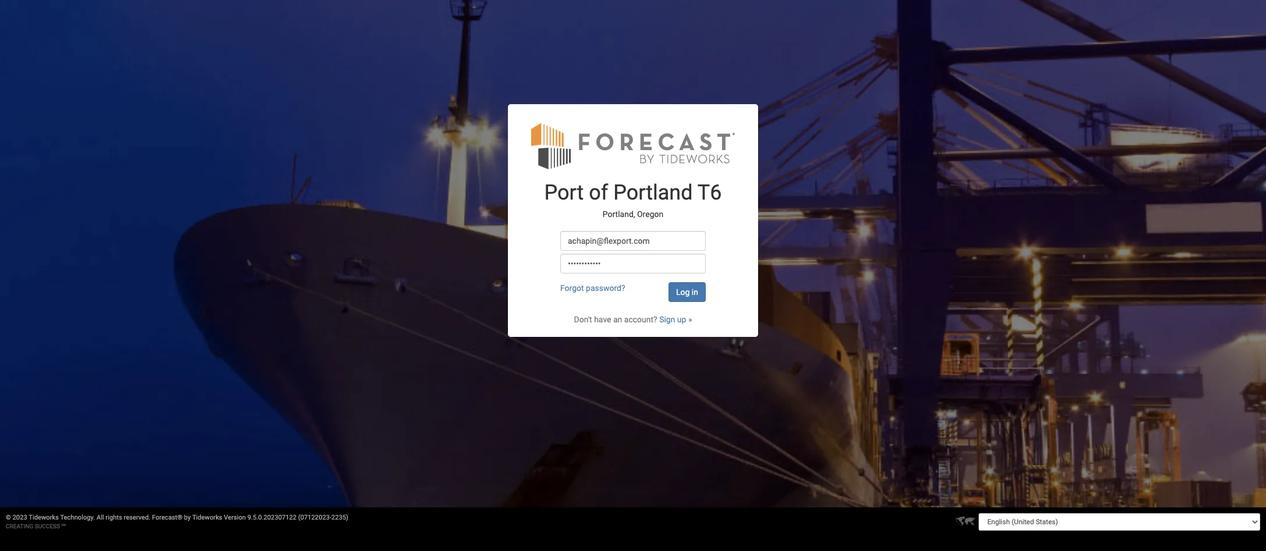 Task type: vqa. For each thing, say whether or not it's contained in the screenshot.
Clear "button"
no



Task type: describe. For each thing, give the bounding box(es) containing it.
port
[[544, 180, 584, 205]]

sign
[[659, 315, 675, 324]]

forecast®
[[152, 514, 182, 521]]

(07122023-
[[298, 514, 331, 521]]

Email or username text field
[[560, 231, 706, 251]]

creating
[[6, 523, 33, 530]]

an
[[613, 315, 622, 324]]

oregon
[[637, 210, 664, 219]]

t6
[[698, 180, 722, 205]]

log
[[676, 287, 690, 297]]

success
[[35, 523, 60, 530]]

»
[[688, 315, 692, 324]]

forgot
[[560, 283, 584, 293]]

rights
[[106, 514, 122, 521]]

2023
[[13, 514, 27, 521]]

don't have an account? sign up »
[[574, 315, 692, 324]]

port of portland t6 portland, oregon
[[544, 180, 722, 219]]

portland,
[[603, 210, 635, 219]]

sign up » link
[[659, 315, 692, 324]]

portland
[[614, 180, 693, 205]]

by
[[184, 514, 191, 521]]

2 tideworks from the left
[[192, 514, 222, 521]]

Password password field
[[560, 254, 706, 273]]

of
[[589, 180, 608, 205]]

forgot password? log in
[[560, 283, 698, 297]]

up
[[677, 315, 686, 324]]

version
[[224, 514, 246, 521]]



Task type: locate. For each thing, give the bounding box(es) containing it.
℠
[[61, 523, 66, 530]]

tideworks up success
[[29, 514, 59, 521]]

password?
[[586, 283, 625, 293]]

reserved.
[[124, 514, 150, 521]]

forecast® by tideworks image
[[531, 122, 735, 170]]

all
[[97, 514, 104, 521]]

0 horizontal spatial tideworks
[[29, 514, 59, 521]]

forgot password? link
[[560, 283, 625, 293]]

© 2023 tideworks technology. all rights reserved. forecast® by tideworks version 9.5.0.202307122 (07122023-2235) creating success ℠
[[6, 514, 348, 530]]

2235)
[[331, 514, 348, 521]]

1 horizontal spatial tideworks
[[192, 514, 222, 521]]

account?
[[624, 315, 657, 324]]

9.5.0.202307122
[[248, 514, 297, 521]]

©
[[6, 514, 11, 521]]

technology.
[[60, 514, 95, 521]]

in
[[692, 287, 698, 297]]

tideworks right by at the left
[[192, 514, 222, 521]]

don't
[[574, 315, 592, 324]]

1 tideworks from the left
[[29, 514, 59, 521]]

tideworks
[[29, 514, 59, 521], [192, 514, 222, 521]]

have
[[594, 315, 611, 324]]

log in button
[[669, 282, 706, 302]]



